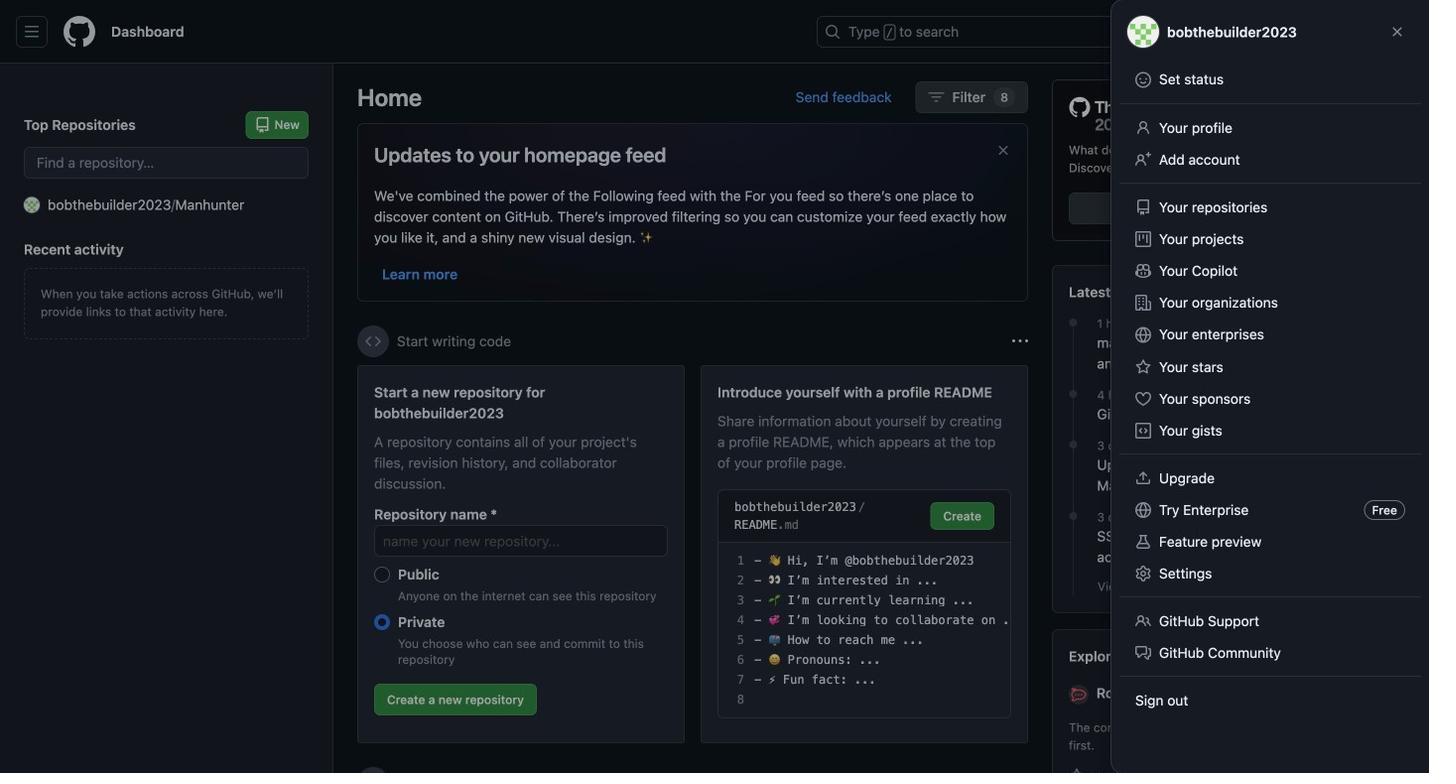 Task type: vqa. For each thing, say whether or not it's contained in the screenshot.
"Account" element
yes



Task type: locate. For each thing, give the bounding box(es) containing it.
3 dot fill image from the top
[[1066, 437, 1082, 453]]

explore repositories navigation
[[1052, 630, 1406, 773]]

2 vertical spatial dot fill image
[[1066, 437, 1082, 453]]

0 vertical spatial dot fill image
[[1066, 315, 1082, 331]]

issue opened image
[[1271, 24, 1287, 40]]

plus image
[[1202, 24, 1218, 40]]

1 vertical spatial dot fill image
[[1066, 386, 1082, 402]]

dot fill image
[[1066, 315, 1082, 331], [1066, 386, 1082, 402], [1066, 437, 1082, 453]]

2 dot fill image from the top
[[1066, 386, 1082, 402]]



Task type: describe. For each thing, give the bounding box(es) containing it.
account element
[[0, 64, 334, 773]]

1 dot fill image from the top
[[1066, 315, 1082, 331]]

explore element
[[1052, 79, 1406, 773]]

triangle down image
[[1226, 24, 1242, 40]]

dot fill image
[[1066, 508, 1082, 524]]

command palette image
[[1141, 24, 1157, 40]]

star image
[[1069, 769, 1085, 773]]

homepage image
[[64, 16, 95, 48]]



